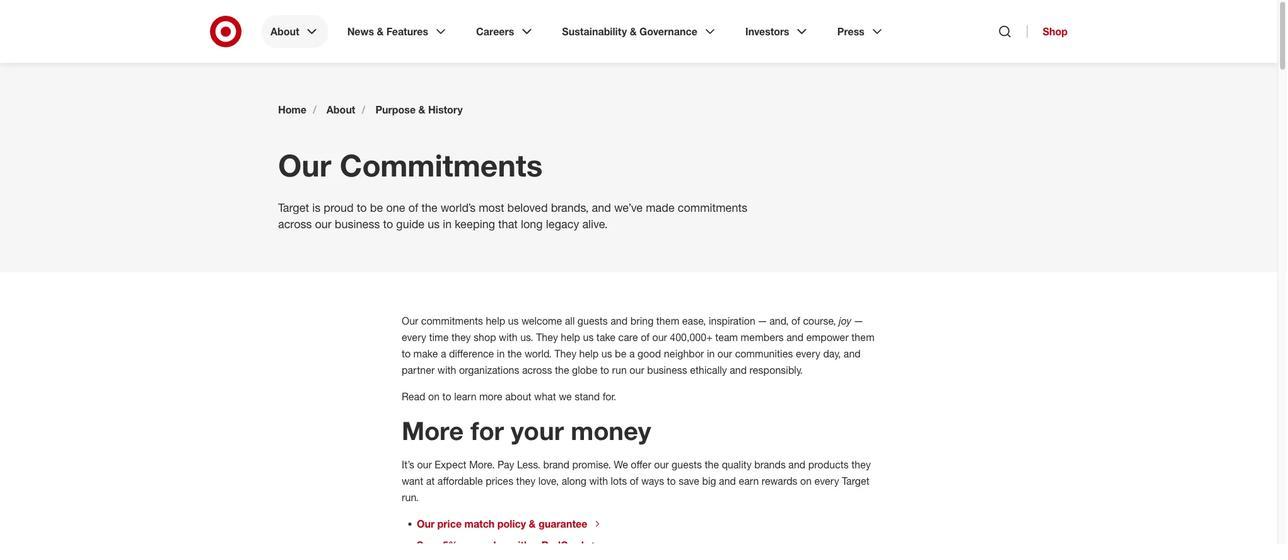 Task type: describe. For each thing, give the bounding box(es) containing it.
careers
[[476, 25, 514, 38]]

and up rewards
[[789, 458, 806, 471]]

governance
[[640, 25, 697, 38]]

for
[[471, 415, 504, 446]]

most
[[479, 201, 504, 214]]

our right 'it's'
[[417, 458, 432, 471]]

money
[[571, 415, 651, 446]]

target inside it's our expect more. pay less. brand promise. we offer our guests the quality brands and products they want at affordable prices they love, along with lots of ways to save big and earn rewards on every target run.
[[842, 475, 870, 487]]

they inside — every time they shop with us. they help us take care of our 400,000+ team members and empower them to make a difference in the world. they help us be a good neighbor in our communities every day, and partner with organizations across the globe to run our business ethically and responsibly.
[[452, 331, 471, 343]]

and up care on the bottom of the page
[[611, 315, 628, 327]]

more
[[479, 390, 503, 403]]

our commitments help us welcome all guests and bring them ease, inspiration — and, of course, joy
[[402, 315, 854, 327]]

us left take on the left
[[583, 331, 594, 343]]

our inside target is proud to be one of the world's most beloved brands, and we've made commitments across our business to guide us in keeping that long legacy alive.
[[315, 217, 332, 231]]

less.
[[517, 458, 540, 471]]

legacy
[[546, 217, 579, 231]]

made
[[646, 201, 675, 214]]

beloved
[[507, 201, 548, 214]]

0 horizontal spatial with
[[438, 364, 456, 376]]

shop link
[[1027, 25, 1068, 38]]

purpose
[[376, 103, 416, 116]]

2 vertical spatial help
[[579, 347, 599, 360]]

we've
[[614, 201, 643, 214]]

home
[[278, 103, 306, 116]]

offer
[[631, 458, 651, 471]]

course,
[[803, 315, 836, 327]]

about
[[505, 390, 531, 403]]

take
[[597, 331, 616, 343]]

the down us.
[[508, 347, 522, 360]]

be inside target is proud to be one of the world's most beloved brands, and we've made commitments across our business to guide us in keeping that long legacy alive.
[[370, 201, 383, 214]]

history
[[428, 103, 463, 116]]

sustainability & governance
[[562, 25, 697, 38]]

business inside target is proud to be one of the world's most beloved brands, and we've made commitments across our business to guide us in keeping that long legacy alive.
[[335, 217, 380, 231]]

and,
[[770, 315, 789, 327]]

all
[[565, 315, 575, 327]]

long
[[521, 217, 543, 231]]

0 horizontal spatial commitments
[[421, 315, 483, 327]]

for.
[[603, 390, 616, 403]]

and right ethically
[[730, 364, 747, 376]]

about for about link to the bottom
[[327, 103, 355, 116]]

partner
[[402, 364, 435, 376]]

what
[[534, 390, 556, 403]]

read
[[402, 390, 425, 403]]

world's
[[441, 201, 476, 214]]

alive.
[[582, 217, 608, 231]]

us left welcome at the left bottom of page
[[508, 315, 519, 327]]

across inside target is proud to be one of the world's most beloved brands, and we've made commitments across our business to guide us in keeping that long legacy alive.
[[278, 217, 312, 231]]

our price match policy & guarantee
[[417, 518, 587, 530]]

we
[[614, 458, 628, 471]]

business inside — every time they shop with us. they help us take care of our 400,000+ team members and empower them to make a difference in the world. they help us be a good neighbor in our communities every day, and partner with organizations across the globe to run our business ethically and responsibly.
[[647, 364, 687, 376]]

us inside target is proud to be one of the world's most beloved brands, and we've made commitments across our business to guide us in keeping that long legacy alive.
[[428, 217, 440, 231]]

target is proud to be one of the world's most beloved brands, and we've made commitments across our business to guide us in keeping that long legacy alive.
[[278, 201, 748, 231]]

ease,
[[682, 315, 706, 327]]

our price match policy & guarantee link
[[417, 518, 603, 530]]

1 vertical spatial about link
[[327, 103, 355, 116]]

at
[[426, 475, 435, 487]]

quality
[[722, 458, 752, 471]]

our for our commitments
[[278, 147, 331, 184]]

more for your money
[[402, 415, 651, 446]]

is
[[312, 201, 321, 214]]

be inside — every time they shop with us. they help us take care of our 400,000+ team members and empower them to make a difference in the world. they help us be a good neighbor in our communities every day, and partner with organizations across the globe to run our business ethically and responsibly.
[[615, 347, 627, 360]]

0 vertical spatial about link
[[262, 15, 328, 48]]

them inside — every time they shop with us. they help us take care of our 400,000+ team members and empower them to make a difference in the world. they help us be a good neighbor in our communities every day, and partner with organizations across the globe to run our business ethically and responsibly.
[[852, 331, 875, 343]]

our for our commitments help us welcome all guests and bring them ease, inspiration — and, of course, joy
[[402, 315, 418, 327]]

that
[[498, 217, 518, 231]]

promise.
[[572, 458, 611, 471]]

1 a from the left
[[441, 347, 446, 360]]

brands,
[[551, 201, 589, 214]]

more.
[[469, 458, 495, 471]]

to run
[[600, 364, 627, 376]]

sustainability & governance link
[[553, 15, 727, 48]]

stand
[[575, 390, 600, 403]]

guests inside it's our expect more. pay less. brand promise. we offer our guests the quality brands and products they want at affordable prices they love, along with lots of ways to save big and earn rewards on every target run.
[[672, 458, 702, 471]]

ethically
[[690, 364, 727, 376]]

big
[[702, 475, 716, 487]]

it's our expect more. pay less. brand promise. we offer our guests the quality brands and products they want at affordable prices they love, along with lots of ways to save big and earn rewards on every target run.
[[402, 458, 871, 504]]

expect
[[435, 458, 466, 471]]

run.
[[402, 491, 419, 504]]

0 horizontal spatial them
[[656, 315, 679, 327]]

joy
[[839, 315, 852, 327]]

1 — from the left
[[758, 315, 767, 327]]

prices
[[486, 475, 513, 487]]

our down team
[[718, 347, 732, 360]]

day,
[[823, 347, 841, 360]]

shop
[[1043, 25, 1068, 38]]

bring
[[630, 315, 654, 327]]

good
[[638, 347, 661, 360]]

welcome
[[522, 315, 562, 327]]

ways
[[641, 475, 664, 487]]

2 horizontal spatial they
[[852, 458, 871, 471]]

every inside it's our expect more. pay less. brand promise. we offer our guests the quality brands and products they want at affordable prices they love, along with lots of ways to save big and earn rewards on every target run.
[[815, 475, 839, 487]]

earn
[[739, 475, 759, 487]]

your
[[511, 415, 564, 446]]

& for history
[[419, 103, 425, 116]]

love,
[[538, 475, 559, 487]]

2 horizontal spatial in
[[707, 347, 715, 360]]

more
[[402, 415, 464, 446]]

lots
[[611, 475, 627, 487]]

team
[[715, 331, 738, 343]]

along
[[562, 475, 587, 487]]

of inside it's our expect more. pay less. brand promise. we offer our guests the quality brands and products they want at affordable prices they love, along with lots of ways to save big and earn rewards on every target run.
[[630, 475, 639, 487]]

difference
[[449, 347, 494, 360]]



Task type: vqa. For each thing, say whether or not it's contained in the screenshot.
We
yes



Task type: locate. For each thing, give the bounding box(es) containing it.
our up make
[[402, 315, 418, 327]]

one
[[386, 201, 405, 214]]

on right read
[[428, 390, 440, 403]]

our down good
[[630, 364, 644, 376]]

globe
[[572, 364, 598, 376]]

0 horizontal spatial in
[[443, 217, 452, 231]]

1 vertical spatial they
[[852, 458, 871, 471]]

of inside target is proud to be one of the world's most beloved brands, and we've made commitments across our business to guide us in keeping that long legacy alive.
[[408, 201, 418, 214]]

1 horizontal spatial guests
[[672, 458, 702, 471]]

with inside it's our expect more. pay less. brand promise. we offer our guests the quality brands and products they want at affordable prices they love, along with lots of ways to save big and earn rewards on every target run.
[[589, 475, 608, 487]]

our up is
[[278, 147, 331, 184]]

purpose & history
[[376, 103, 463, 116]]

across
[[278, 217, 312, 231], [522, 364, 552, 376]]

& left governance at the top of page
[[630, 25, 637, 38]]

and inside target is proud to be one of the world's most beloved brands, and we've made commitments across our business to guide us in keeping that long legacy alive.
[[592, 201, 611, 214]]

they
[[536, 331, 558, 343], [555, 347, 577, 360]]

guarantee
[[539, 518, 587, 530]]

— up members
[[758, 315, 767, 327]]

be
[[370, 201, 383, 214], [615, 347, 627, 360]]

them
[[656, 315, 679, 327], [852, 331, 875, 343]]

to inside — every time they shop with us. they help us take care of our 400,000+ team members and empower them to make a difference in the world. they help us be a good neighbor in our communities every day, and partner with organizations across the globe to run our business ethically and responsibly.
[[402, 347, 411, 360]]

commitments
[[340, 147, 543, 184]]

1 horizontal spatial business
[[647, 364, 687, 376]]

1 horizontal spatial target
[[842, 475, 870, 487]]

our up good
[[652, 331, 667, 343]]

0 vertical spatial guests
[[578, 315, 608, 327]]

to left learn
[[442, 390, 451, 403]]

inspiration
[[709, 315, 755, 327]]

1 vertical spatial they
[[555, 347, 577, 360]]

our commitments
[[278, 147, 543, 184]]

a down care on the bottom of the page
[[629, 347, 635, 360]]

with left us.
[[499, 331, 518, 343]]

target inside target is proud to be one of the world's most beloved brands, and we've made commitments across our business to guide us in keeping that long legacy alive.
[[278, 201, 309, 214]]

help up globe
[[579, 347, 599, 360]]

sustainability
[[562, 25, 627, 38]]

on
[[428, 390, 440, 403], [800, 475, 812, 487]]

1 horizontal spatial on
[[800, 475, 812, 487]]

of up guide on the left of the page
[[408, 201, 418, 214]]

of right the lots
[[630, 475, 639, 487]]

careers link
[[467, 15, 543, 48]]

0 vertical spatial they
[[536, 331, 558, 343]]

to inside it's our expect more. pay less. brand promise. we offer our guests the quality brands and products they want at affordable prices they love, along with lots of ways to save big and earn rewards on every target run.
[[667, 475, 676, 487]]

responsibly.
[[750, 364, 803, 376]]

and right day,
[[844, 347, 861, 360]]

us right guide on the left of the page
[[428, 217, 440, 231]]

every
[[402, 331, 426, 343], [796, 347, 820, 360], [815, 475, 839, 487]]

0 vertical spatial help
[[486, 315, 505, 327]]

of inside — every time they shop with us. they help us take care of our 400,000+ team members and empower them to make a difference in the world. they help us be a good neighbor in our communities every day, and partner with organizations across the globe to run our business ethically and responsibly.
[[641, 331, 650, 343]]

0 vertical spatial with
[[499, 331, 518, 343]]

in up ethically
[[707, 347, 715, 360]]

across inside — every time they shop with us. they help us take care of our 400,000+ team members and empower them to make a difference in the world. they help us be a good neighbor in our communities every day, and partner with organizations across the globe to run our business ethically and responsibly.
[[522, 364, 552, 376]]

press
[[837, 25, 865, 38]]

and right big
[[719, 475, 736, 487]]

1 vertical spatial every
[[796, 347, 820, 360]]

in inside target is proud to be one of the world's most beloved brands, and we've made commitments across our business to guide us in keeping that long legacy alive.
[[443, 217, 452, 231]]

& for governance
[[630, 25, 637, 38]]

1 horizontal spatial in
[[497, 347, 505, 360]]

our
[[315, 217, 332, 231], [652, 331, 667, 343], [718, 347, 732, 360], [630, 364, 644, 376], [417, 458, 432, 471], [654, 458, 669, 471]]

with down promise.
[[589, 475, 608, 487]]

0 vertical spatial them
[[656, 315, 679, 327]]

our for our price match policy & guarantee
[[417, 518, 435, 530]]

us down take on the left
[[602, 347, 612, 360]]

0 horizontal spatial business
[[335, 217, 380, 231]]

affordable
[[438, 475, 483, 487]]

0 vertical spatial our
[[278, 147, 331, 184]]

target left is
[[278, 201, 309, 214]]

1 horizontal spatial commitments
[[678, 201, 748, 214]]

brands
[[755, 458, 786, 471]]

1 horizontal spatial with
[[499, 331, 518, 343]]

of down bring
[[641, 331, 650, 343]]

help down all
[[561, 331, 580, 343]]

guests
[[578, 315, 608, 327], [672, 458, 702, 471]]

0 horizontal spatial they
[[452, 331, 471, 343]]

1 horizontal spatial they
[[516, 475, 536, 487]]

commitments
[[678, 201, 748, 214], [421, 315, 483, 327]]

news
[[347, 25, 374, 38]]

the
[[421, 201, 438, 214], [508, 347, 522, 360], [555, 364, 569, 376], [705, 458, 719, 471]]

and down and,
[[787, 331, 804, 343]]

time
[[429, 331, 449, 343]]

& right policy
[[529, 518, 536, 530]]

to left make
[[402, 347, 411, 360]]

read on to learn more about what we stand for.
[[402, 390, 619, 403]]

us.
[[520, 331, 533, 343]]

1 vertical spatial with
[[438, 364, 456, 376]]

1 horizontal spatial them
[[852, 331, 875, 343]]

1 horizontal spatial a
[[629, 347, 635, 360]]

commitments inside target is proud to be one of the world's most beloved brands, and we've made commitments across our business to guide us in keeping that long legacy alive.
[[678, 201, 748, 214]]

0 vertical spatial across
[[278, 217, 312, 231]]

&
[[377, 25, 384, 38], [630, 25, 637, 38], [419, 103, 425, 116], [529, 518, 536, 530]]

guests up take on the left
[[578, 315, 608, 327]]

1 horizontal spatial across
[[522, 364, 552, 376]]

on right rewards
[[800, 475, 812, 487]]

commitments up time
[[421, 315, 483, 327]]

home link
[[278, 103, 306, 116]]

—
[[758, 315, 767, 327], [854, 315, 863, 327]]

they right 'products' on the bottom right of the page
[[852, 458, 871, 471]]

2 vertical spatial with
[[589, 475, 608, 487]]

be up to run
[[615, 347, 627, 360]]

news & features link
[[338, 15, 457, 48]]

they up globe
[[555, 347, 577, 360]]

2 vertical spatial they
[[516, 475, 536, 487]]

and up alive. at the top of the page
[[592, 201, 611, 214]]

— every time they shop with us. they help us take care of our 400,000+ team members and empower them to make a difference in the world. they help us be a good neighbor in our communities every day, and partner with organizations across the globe to run our business ethically and responsibly.
[[402, 315, 875, 376]]

a down time
[[441, 347, 446, 360]]

in down world's at the top left of page
[[443, 217, 452, 231]]

business down proud
[[335, 217, 380, 231]]

the inside target is proud to be one of the world's most beloved brands, and we've made commitments across our business to guide us in keeping that long legacy alive.
[[421, 201, 438, 214]]

the up guide on the left of the page
[[421, 201, 438, 214]]

2 a from the left
[[629, 347, 635, 360]]

with down make
[[438, 364, 456, 376]]

1 vertical spatial across
[[522, 364, 552, 376]]

& left history
[[419, 103, 425, 116]]

0 horizontal spatial —
[[758, 315, 767, 327]]

members
[[741, 331, 784, 343]]

— inside — every time they shop with us. they help us take care of our 400,000+ team members and empower them to make a difference in the world. they help us be a good neighbor in our communities every day, and partner with organizations across the globe to run our business ethically and responsibly.
[[854, 315, 863, 327]]

0 horizontal spatial target
[[278, 201, 309, 214]]

1 vertical spatial our
[[402, 315, 418, 327]]

0 vertical spatial commitments
[[678, 201, 748, 214]]

to left save
[[667, 475, 676, 487]]

they up the 'difference'
[[452, 331, 471, 343]]

news & features
[[347, 25, 428, 38]]

press link
[[829, 15, 894, 48]]

0 horizontal spatial be
[[370, 201, 383, 214]]

the inside it's our expect more. pay less. brand promise. we offer our guests the quality brands and products they want at affordable prices they love, along with lots of ways to save big and earn rewards on every target run.
[[705, 458, 719, 471]]

1 horizontal spatial —
[[854, 315, 863, 327]]

1 vertical spatial target
[[842, 475, 870, 487]]

our left the price
[[417, 518, 435, 530]]

of right and,
[[792, 315, 800, 327]]

every up make
[[402, 331, 426, 343]]

2 — from the left
[[854, 315, 863, 327]]

400,000+
[[670, 331, 713, 343]]

1 vertical spatial guests
[[672, 458, 702, 471]]

they down welcome at the left bottom of page
[[536, 331, 558, 343]]

0 horizontal spatial across
[[278, 217, 312, 231]]

1 horizontal spatial about
[[327, 103, 355, 116]]

pay
[[498, 458, 514, 471]]

on inside it's our expect more. pay less. brand promise. we offer our guests the quality brands and products they want at affordable prices they love, along with lots of ways to save big and earn rewards on every target run.
[[800, 475, 812, 487]]

and
[[592, 201, 611, 214], [611, 315, 628, 327], [787, 331, 804, 343], [844, 347, 861, 360], [730, 364, 747, 376], [789, 458, 806, 471], [719, 475, 736, 487]]

commitments right made
[[678, 201, 748, 214]]

neighbor
[[664, 347, 704, 360]]

0 vertical spatial they
[[452, 331, 471, 343]]

0 horizontal spatial on
[[428, 390, 440, 403]]

— right joy
[[854, 315, 863, 327]]

a
[[441, 347, 446, 360], [629, 347, 635, 360]]

our down is
[[315, 217, 332, 231]]

purpose & history link
[[376, 103, 463, 116]]

rewards
[[762, 475, 798, 487]]

guide
[[396, 217, 425, 231]]

0 vertical spatial business
[[335, 217, 380, 231]]

shop
[[474, 331, 496, 343]]

features
[[387, 25, 428, 38]]

0 horizontal spatial guests
[[578, 315, 608, 327]]

in up 'organizations'
[[497, 347, 505, 360]]

1 vertical spatial on
[[800, 475, 812, 487]]

about
[[271, 25, 299, 38], [327, 103, 355, 116]]

1 vertical spatial them
[[852, 331, 875, 343]]

investors link
[[737, 15, 818, 48]]

0 vertical spatial be
[[370, 201, 383, 214]]

0 vertical spatial on
[[428, 390, 440, 403]]

0 vertical spatial every
[[402, 331, 426, 343]]

0 horizontal spatial a
[[441, 347, 446, 360]]

business
[[335, 217, 380, 231], [647, 364, 687, 376]]

care
[[618, 331, 638, 343]]

about for top about link
[[271, 25, 299, 38]]

our up ways
[[654, 458, 669, 471]]

of
[[408, 201, 418, 214], [792, 315, 800, 327], [641, 331, 650, 343], [630, 475, 639, 487]]

the left globe
[[555, 364, 569, 376]]

make
[[413, 347, 438, 360]]

help up shop
[[486, 315, 505, 327]]

0 vertical spatial target
[[278, 201, 309, 214]]

match
[[465, 518, 495, 530]]

investors
[[745, 25, 789, 38]]

& for features
[[377, 25, 384, 38]]

2 horizontal spatial with
[[589, 475, 608, 487]]

organizations
[[459, 364, 519, 376]]

them right empower
[[852, 331, 875, 343]]

they down less.
[[516, 475, 536, 487]]

business down neighbor
[[647, 364, 687, 376]]

us
[[428, 217, 440, 231], [508, 315, 519, 327], [583, 331, 594, 343], [602, 347, 612, 360]]

proud
[[324, 201, 354, 214]]

every left day,
[[796, 347, 820, 360]]

to down one
[[383, 217, 393, 231]]

communities
[[735, 347, 793, 360]]

learn
[[454, 390, 476, 403]]

1 vertical spatial about
[[327, 103, 355, 116]]

brand
[[543, 458, 569, 471]]

1 vertical spatial business
[[647, 364, 687, 376]]

we
[[559, 390, 572, 403]]

2 vertical spatial every
[[815, 475, 839, 487]]

price
[[437, 518, 462, 530]]

1 vertical spatial help
[[561, 331, 580, 343]]

products
[[808, 458, 849, 471]]

the up big
[[705, 458, 719, 471]]

& right news
[[377, 25, 384, 38]]

1 vertical spatial commitments
[[421, 315, 483, 327]]

to right proud
[[357, 201, 367, 214]]

every down 'products' on the bottom right of the page
[[815, 475, 839, 487]]

guests up save
[[672, 458, 702, 471]]

them right bring
[[656, 315, 679, 327]]

0 horizontal spatial about
[[271, 25, 299, 38]]

target down 'products' on the bottom right of the page
[[842, 475, 870, 487]]

save
[[679, 475, 699, 487]]

keeping
[[455, 217, 495, 231]]

1 horizontal spatial be
[[615, 347, 627, 360]]

1 vertical spatial be
[[615, 347, 627, 360]]

2 vertical spatial our
[[417, 518, 435, 530]]

be left one
[[370, 201, 383, 214]]

0 vertical spatial about
[[271, 25, 299, 38]]



